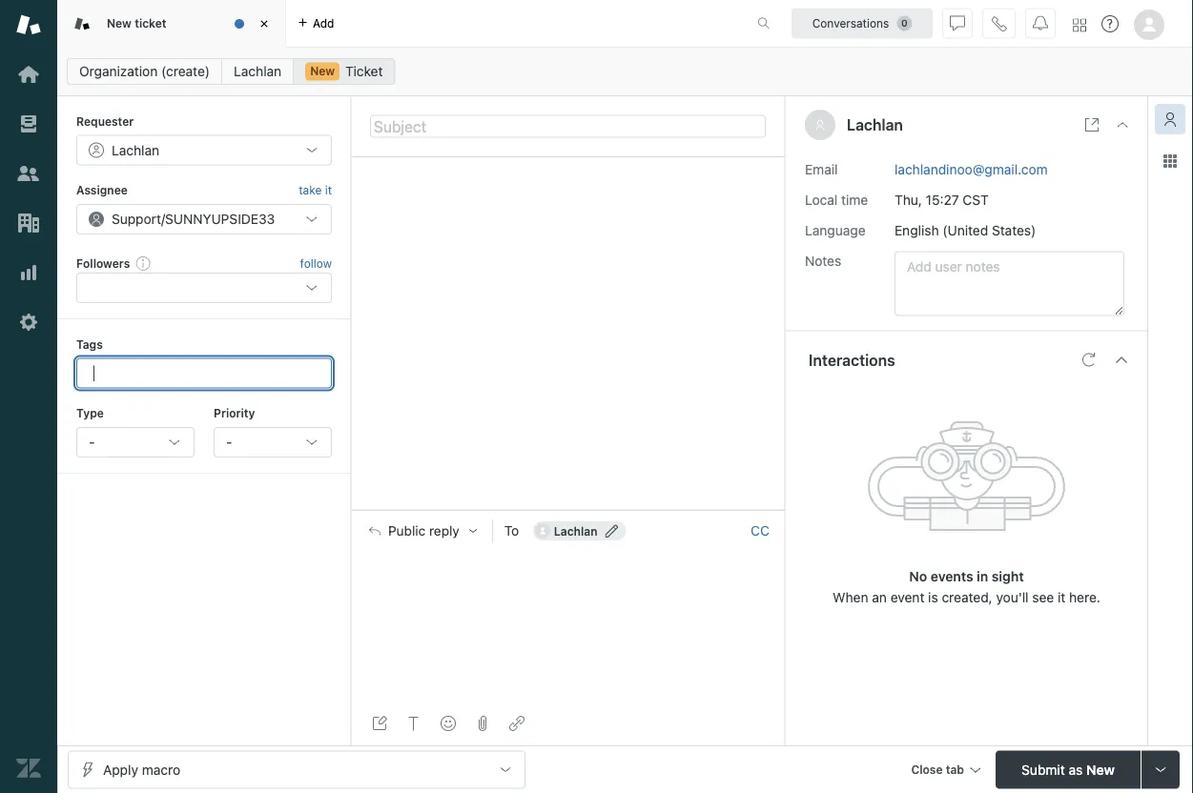 Task type: describe. For each thing, give the bounding box(es) containing it.
close tab
[[911, 763, 964, 777]]

edit user image
[[605, 525, 619, 538]]

2 horizontal spatial new
[[1086, 762, 1115, 778]]

lachlan right user icon
[[847, 116, 903, 134]]

lachlandinoo@gmail.com image
[[535, 524, 550, 539]]

local
[[805, 192, 838, 207]]

organization (create)
[[79, 63, 210, 79]]

reporting image
[[16, 260, 41, 285]]

add link (cmd k) image
[[509, 716, 525, 732]]

submit as new
[[1022, 762, 1115, 778]]

you'll
[[996, 589, 1029, 605]]

add
[[313, 17, 334, 30]]

lachlandinoo@gmail.com
[[895, 161, 1048, 177]]

admin image
[[16, 310, 41, 335]]

sight
[[992, 568, 1024, 584]]

see
[[1032, 589, 1054, 605]]

type
[[76, 407, 104, 420]]

no events in sight when an event is created, you'll see it here.
[[833, 568, 1100, 605]]

notifications image
[[1033, 16, 1048, 31]]

ticket
[[345, 63, 383, 79]]

english (united states)
[[895, 222, 1036, 238]]

time
[[841, 192, 868, 207]]

- button for type
[[76, 427, 195, 458]]

requester
[[76, 114, 134, 128]]

Subject field
[[370, 115, 766, 138]]

organizations image
[[16, 211, 41, 236]]

(united
[[943, 222, 988, 238]]

tabs tab list
[[57, 0, 737, 48]]

language
[[805, 222, 866, 238]]

follow button
[[300, 255, 332, 272]]

cc button
[[751, 523, 770, 540]]

english
[[895, 222, 939, 238]]

to
[[504, 523, 519, 539]]

in
[[977, 568, 988, 584]]

cst
[[963, 192, 989, 207]]

lachlan link
[[221, 58, 294, 85]]

support / sunnyupside33
[[112, 211, 275, 227]]

as
[[1069, 762, 1083, 778]]

follow
[[300, 257, 332, 270]]

reply
[[429, 523, 459, 539]]

/
[[161, 211, 165, 227]]

new ticket
[[107, 16, 166, 30]]

sunnyupside33
[[165, 211, 275, 227]]

requester element
[[76, 135, 332, 165]]

tab
[[946, 763, 964, 777]]

(create)
[[161, 63, 210, 79]]

submit
[[1022, 762, 1065, 778]]

followers element
[[76, 273, 332, 303]]

interactions
[[809, 351, 895, 369]]

assignee element
[[76, 204, 332, 234]]

priority
[[214, 407, 255, 420]]

conversations button
[[792, 8, 933, 39]]

button displays agent's chat status as invisible. image
[[950, 16, 965, 31]]

add attachment image
[[475, 716, 490, 732]]

new for new ticket
[[107, 16, 132, 30]]



Task type: vqa. For each thing, say whether or not it's contained in the screenshot.
notify
no



Task type: locate. For each thing, give the bounding box(es) containing it.
0 vertical spatial it
[[325, 184, 332, 197]]

lachlan down minimize composer image
[[554, 525, 598, 538]]

ticket
[[135, 16, 166, 30]]

secondary element
[[57, 52, 1193, 91]]

cc
[[751, 523, 770, 539]]

local time
[[805, 192, 868, 207]]

it right take
[[325, 184, 332, 197]]

1 horizontal spatial close image
[[1115, 117, 1130, 133]]

new inside tab
[[107, 16, 132, 30]]

views image
[[16, 112, 41, 136]]

1 vertical spatial it
[[1058, 589, 1066, 605]]

view more details image
[[1084, 117, 1100, 133]]

format text image
[[406, 716, 422, 732]]

0 horizontal spatial - button
[[76, 427, 195, 458]]

public
[[388, 523, 426, 539]]

thu,
[[895, 192, 922, 207]]

lachlan down requester
[[112, 142, 159, 158]]

minimize composer image
[[560, 503, 576, 518]]

0 horizontal spatial it
[[325, 184, 332, 197]]

new for new
[[310, 64, 335, 78]]

it inside button
[[325, 184, 332, 197]]

an
[[872, 589, 887, 605]]

here.
[[1069, 589, 1100, 605]]

2 vertical spatial new
[[1086, 762, 1115, 778]]

user image
[[816, 120, 824, 130]]

events
[[931, 568, 973, 584]]

lachlan
[[234, 63, 282, 79], [847, 116, 903, 134], [112, 142, 159, 158], [554, 525, 598, 538]]

1 vertical spatial close image
[[1115, 117, 1130, 133]]

lachlan inside the requester element
[[112, 142, 159, 158]]

take it
[[299, 184, 332, 197]]

1 horizontal spatial new
[[310, 64, 335, 78]]

macro
[[142, 762, 180, 778]]

1 - from the left
[[89, 434, 95, 450]]

- down priority
[[226, 434, 232, 450]]

new
[[107, 16, 132, 30], [310, 64, 335, 78], [1086, 762, 1115, 778]]

user image
[[815, 119, 826, 131]]

- button down the type
[[76, 427, 195, 458]]

email
[[805, 161, 838, 177]]

customers image
[[16, 161, 41, 186]]

0 vertical spatial new
[[107, 16, 132, 30]]

public reply button
[[352, 511, 492, 551]]

0 vertical spatial close image
[[255, 14, 274, 33]]

apps image
[[1163, 154, 1178, 169]]

- down the type
[[89, 434, 95, 450]]

add button
[[286, 0, 346, 47]]

it
[[325, 184, 332, 197], [1058, 589, 1066, 605]]

close image inside new ticket tab
[[255, 14, 274, 33]]

0 horizontal spatial new
[[107, 16, 132, 30]]

event
[[891, 589, 925, 605]]

apply macro
[[103, 762, 180, 778]]

zendesk support image
[[16, 12, 41, 37]]

Add user notes text field
[[895, 251, 1124, 316]]

get help image
[[1102, 15, 1119, 32]]

tags
[[76, 338, 103, 351]]

0 horizontal spatial -
[[89, 434, 95, 450]]

info on adding followers image
[[136, 256, 151, 271]]

Tags field
[[91, 364, 314, 383]]

notes
[[805, 253, 841, 269]]

thu, 15:27 cst
[[895, 192, 989, 207]]

1 horizontal spatial -
[[226, 434, 232, 450]]

zendesk image
[[16, 756, 41, 781]]

conversations
[[812, 17, 889, 30]]

assignee
[[76, 184, 128, 197]]

followers
[[76, 256, 130, 270]]

1 horizontal spatial - button
[[214, 427, 332, 458]]

created,
[[942, 589, 993, 605]]

lachlan inside secondary element
[[234, 63, 282, 79]]

zendesk products image
[[1073, 19, 1086, 32]]

-
[[89, 434, 95, 450], [226, 434, 232, 450]]

0 horizontal spatial close image
[[255, 14, 274, 33]]

2 - from the left
[[226, 434, 232, 450]]

displays possible ticket submission types image
[[1153, 763, 1168, 778]]

when
[[833, 589, 868, 605]]

close
[[911, 763, 943, 777]]

states)
[[992, 222, 1036, 238]]

take
[[299, 184, 322, 197]]

- button
[[76, 427, 195, 458], [214, 427, 332, 458]]

new ticket tab
[[57, 0, 286, 48]]

close tab button
[[903, 751, 988, 792]]

organization (create) button
[[67, 58, 222, 85]]

1 horizontal spatial it
[[1058, 589, 1066, 605]]

it right see
[[1058, 589, 1066, 605]]

lachlan right (create)
[[234, 63, 282, 79]]

it inside no events in sight when an event is created, you'll see it here.
[[1058, 589, 1066, 605]]

organization
[[79, 63, 158, 79]]

- button down priority
[[214, 427, 332, 458]]

new inside secondary element
[[310, 64, 335, 78]]

close image right 'view more details' icon
[[1115, 117, 1130, 133]]

support
[[112, 211, 161, 227]]

main element
[[0, 0, 57, 794]]

take it button
[[299, 181, 332, 200]]

- button for priority
[[214, 427, 332, 458]]

close image up lachlan link at the left top of the page
[[255, 14, 274, 33]]

get started image
[[16, 62, 41, 87]]

no
[[909, 568, 927, 584]]

close image
[[255, 14, 274, 33], [1115, 117, 1130, 133]]

customer context image
[[1163, 112, 1178, 127]]

- for priority
[[226, 434, 232, 450]]

1 vertical spatial new
[[310, 64, 335, 78]]

2 - button from the left
[[214, 427, 332, 458]]

apply
[[103, 762, 138, 778]]

15:27
[[926, 192, 959, 207]]

1 - button from the left
[[76, 427, 195, 458]]

public reply
[[388, 523, 459, 539]]

insert emojis image
[[441, 716, 456, 732]]

- for type
[[89, 434, 95, 450]]

is
[[928, 589, 938, 605]]

draft mode image
[[372, 716, 387, 732]]



